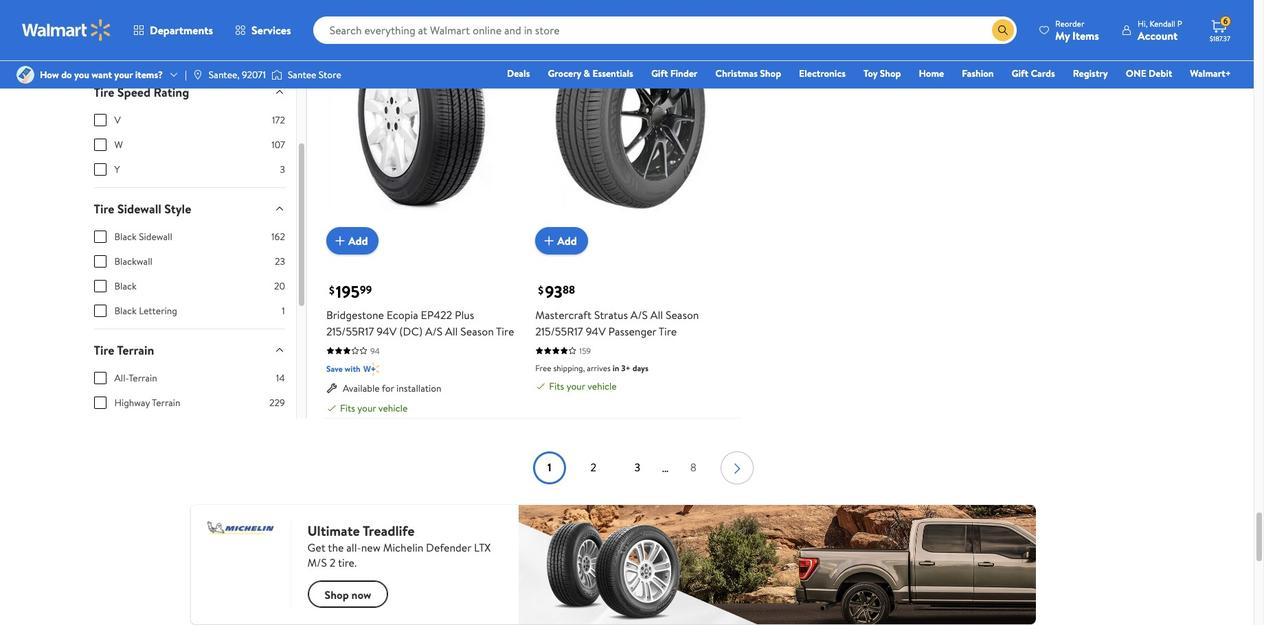 Task type: locate. For each thing, give the bounding box(es) containing it.
black down blackwall
[[114, 280, 137, 293]]

14
[[276, 372, 285, 385]]

0 vertical spatial your
[[114, 68, 133, 82]]

essentials
[[593, 67, 633, 80]]

1 horizontal spatial 94v
[[586, 324, 606, 339]]

3 left ...
[[634, 460, 640, 475]]

0 horizontal spatial $
[[329, 283, 335, 298]]

 image for santee store
[[271, 68, 282, 82]]

1 horizontal spatial $
[[538, 283, 544, 298]]

0 vertical spatial terrain
[[117, 342, 154, 359]]

1 horizontal spatial shop
[[880, 67, 901, 80]]

lettering
[[139, 304, 177, 318]]

0 horizontal spatial 215/55r17
[[326, 324, 374, 339]]

1 vertical spatial fits your vehicle
[[340, 402, 408, 416]]

94v up 159
[[586, 324, 606, 339]]

6 $187.37
[[1210, 15, 1231, 43]]

 image
[[16, 66, 34, 84], [271, 68, 282, 82]]

$ left 93
[[538, 283, 544, 298]]

for
[[382, 382, 394, 396]]

215/55r17 down mastercraft
[[535, 324, 583, 339]]

santee,
[[209, 68, 240, 82]]

0 vertical spatial all
[[651, 308, 663, 323]]

3+
[[621, 363, 631, 374]]

your up speed
[[114, 68, 133, 82]]

terrain
[[117, 342, 154, 359], [129, 372, 157, 385], [152, 396, 180, 410]]

tab
[[83, 29, 296, 71]]

0 vertical spatial 1
[[282, 304, 285, 318]]

shop right christmas
[[760, 67, 781, 80]]

reorder
[[1055, 18, 1085, 29]]

save
[[326, 363, 343, 375]]

1 vertical spatial 3
[[634, 460, 640, 475]]

mastercraft stratus a/s all season 215/55r17 94v passenger tire
[[535, 308, 699, 339]]

sidewall down tire sidewall style
[[139, 230, 172, 244]]

passenger
[[608, 324, 656, 339]]

speed
[[117, 84, 151, 101]]

tire terrain
[[94, 342, 154, 359]]

tire inside 'dropdown button'
[[94, 342, 114, 359]]

1
[[282, 304, 285, 318], [548, 460, 551, 475]]

fits down the available
[[340, 402, 355, 416]]

0 horizontal spatial gift
[[651, 67, 668, 80]]

black lettering
[[114, 304, 177, 318]]

vehicle down 'arrives'
[[588, 380, 617, 394]]

94v
[[377, 324, 397, 339], [586, 324, 606, 339]]

0 horizontal spatial 1
[[282, 304, 285, 318]]

1 add button from the left
[[326, 227, 379, 255]]

1 vertical spatial vehicle
[[378, 402, 408, 416]]

sidewall up black sidewall
[[117, 201, 161, 218]]

tire speed rating group
[[94, 113, 285, 188]]

1 $ from the left
[[329, 283, 335, 298]]

1 vertical spatial black
[[114, 280, 137, 293]]

1 vertical spatial all
[[445, 324, 458, 339]]

0 horizontal spatial all
[[445, 324, 458, 339]]

terrain up highway terrain
[[129, 372, 157, 385]]

y
[[114, 163, 120, 177]]

shop inside christmas shop link
[[760, 67, 781, 80]]

one debit
[[1126, 67, 1172, 80]]

1 horizontal spatial a/s
[[631, 308, 648, 323]]

v
[[114, 113, 121, 127]]

highway
[[114, 396, 150, 410]]

1 left 2
[[548, 460, 551, 475]]

toy
[[864, 67, 878, 80]]

1 94v from the left
[[377, 324, 397, 339]]

all down plus
[[445, 324, 458, 339]]

all inside bridgestone ecopia ep422 plus 215/55r17 94v (dc) a/s all season tire
[[445, 324, 458, 339]]

0 vertical spatial 3
[[280, 163, 285, 177]]

items
[[1073, 28, 1099, 43]]

215/55r17 down bridgestone
[[326, 324, 374, 339]]

None checkbox
[[94, 114, 106, 126], [94, 164, 106, 176], [94, 280, 106, 293], [94, 305, 106, 317], [94, 114, 106, 126], [94, 164, 106, 176], [94, 280, 106, 293], [94, 305, 106, 317]]

a/s inside mastercraft stratus a/s all season 215/55r17 94v passenger tire
[[631, 308, 648, 323]]

1 vertical spatial sidewall
[[139, 230, 172, 244]]

1 horizontal spatial 1
[[548, 460, 551, 475]]

2 add from the left
[[557, 233, 577, 248]]

search icon image
[[998, 25, 1009, 36]]

1 gift from the left
[[651, 67, 668, 80]]

1 vertical spatial fits
[[340, 402, 355, 416]]

add
[[348, 233, 368, 248], [557, 233, 577, 248]]

0 vertical spatial black
[[114, 230, 137, 244]]

2 add button from the left
[[535, 227, 588, 255]]

1 vertical spatial season
[[461, 324, 494, 339]]

$ inside $ 195 99
[[329, 283, 335, 298]]

1 horizontal spatial vehicle
[[588, 380, 617, 394]]

account
[[1138, 28, 1178, 43]]

reorder my items
[[1055, 18, 1099, 43]]

vehicle down available for installation
[[378, 402, 408, 416]]

black up blackwall
[[114, 230, 137, 244]]

92071
[[242, 68, 266, 82]]

0 vertical spatial season
[[666, 308, 699, 323]]

gift left cards
[[1012, 67, 1029, 80]]

0 horizontal spatial fits
[[340, 402, 355, 416]]

3 down 107
[[280, 163, 285, 177]]

tire sidewall style group
[[94, 230, 285, 329]]

1 down "20"
[[282, 304, 285, 318]]

fits your vehicle
[[549, 380, 617, 394], [340, 402, 408, 416]]

add to cart image
[[541, 233, 557, 249]]

23
[[275, 255, 285, 269]]

1 horizontal spatial season
[[666, 308, 699, 323]]

195
[[336, 280, 360, 304]]

bridgestone ecopia ep422 plus 215/55r17 94v (dc) a/s all season tire
[[326, 308, 514, 339]]

black left the lettering
[[114, 304, 137, 318]]

services
[[252, 23, 291, 38]]

1 shop from the left
[[760, 67, 781, 80]]

1 horizontal spatial gift
[[1012, 67, 1029, 80]]

0 horizontal spatial season
[[461, 324, 494, 339]]

add button up the 88
[[535, 227, 588, 255]]

kendall
[[1150, 18, 1176, 29]]

terrain for all-terrain
[[129, 372, 157, 385]]

sidewall
[[117, 201, 161, 218], [139, 230, 172, 244]]

1 add from the left
[[348, 233, 368, 248]]

2 $ from the left
[[538, 283, 544, 298]]

grocery & essentials link
[[542, 66, 640, 81]]

a/s up passenger
[[631, 308, 648, 323]]

add button for 93
[[535, 227, 588, 255]]

a/s
[[631, 308, 648, 323], [425, 324, 443, 339]]

Search search field
[[313, 16, 1017, 44]]

0 vertical spatial vehicle
[[588, 380, 617, 394]]

0 horizontal spatial add button
[[326, 227, 379, 255]]

fashion link
[[956, 66, 1000, 81]]

2 gift from the left
[[1012, 67, 1029, 80]]

2 black from the top
[[114, 280, 137, 293]]

your down 'shipping,'
[[567, 380, 585, 394]]

debit
[[1149, 67, 1172, 80]]

1 vertical spatial 1
[[548, 460, 551, 475]]

|
[[185, 68, 187, 82]]

tire sidewall style
[[94, 201, 191, 218]]

all up passenger
[[651, 308, 663, 323]]

grocery
[[548, 67, 581, 80]]

3 black from the top
[[114, 304, 137, 318]]

terrain up all-terrain
[[117, 342, 154, 359]]

99
[[360, 283, 372, 298]]

add up 99
[[348, 233, 368, 248]]

fits down 'shipping,'
[[549, 380, 564, 394]]

2 vertical spatial black
[[114, 304, 137, 318]]

tire inside bridgestone ecopia ep422 plus 215/55r17 94v (dc) a/s all season tire
[[496, 324, 514, 339]]

$
[[329, 283, 335, 298], [538, 283, 544, 298]]

terrain inside 'dropdown button'
[[117, 342, 154, 359]]

172
[[272, 113, 285, 127]]

6
[[1223, 15, 1228, 27]]

0 horizontal spatial  image
[[16, 66, 34, 84]]

 image right 92071
[[271, 68, 282, 82]]

terrain right highway
[[152, 396, 180, 410]]

0 horizontal spatial a/s
[[425, 324, 443, 339]]

a/s inside bridgestone ecopia ep422 plus 215/55r17 94v (dc) a/s all season tire
[[425, 324, 443, 339]]

$ for 93
[[538, 283, 544, 298]]

2 vertical spatial terrain
[[152, 396, 180, 410]]

all-
[[114, 372, 129, 385]]

1 215/55r17 from the left
[[326, 324, 374, 339]]

a/s down ep422
[[425, 324, 443, 339]]

add button
[[326, 227, 379, 255], [535, 227, 588, 255]]

home
[[919, 67, 944, 80]]

shop for toy shop
[[880, 67, 901, 80]]

1 horizontal spatial add button
[[535, 227, 588, 255]]

0 vertical spatial fits
[[549, 380, 564, 394]]

None checkbox
[[94, 4, 106, 17], [94, 139, 106, 151], [94, 231, 106, 243], [94, 256, 106, 268], [94, 372, 106, 385], [94, 397, 106, 410], [94, 4, 106, 17], [94, 139, 106, 151], [94, 231, 106, 243], [94, 256, 106, 268], [94, 372, 106, 385], [94, 397, 106, 410]]

1 vertical spatial your
[[567, 380, 585, 394]]

add for 195
[[348, 233, 368, 248]]

hi,
[[1138, 18, 1148, 29]]

black for black lettering
[[114, 304, 137, 318]]

your down the available
[[357, 402, 376, 416]]

2 shop from the left
[[880, 67, 901, 80]]

$ inside $ 93 88
[[538, 283, 544, 298]]

2 94v from the left
[[586, 324, 606, 339]]

94v up 94
[[377, 324, 397, 339]]

add to cart image
[[332, 233, 348, 249]]

0 horizontal spatial shop
[[760, 67, 781, 80]]

tire sidewall style button
[[83, 188, 296, 230]]

215/55r17
[[326, 324, 374, 339], [535, 324, 583, 339]]

1 horizontal spatial your
[[357, 402, 376, 416]]

1 black from the top
[[114, 230, 137, 244]]

0 vertical spatial sidewall
[[117, 201, 161, 218]]

black
[[114, 230, 137, 244], [114, 280, 137, 293], [114, 304, 137, 318]]

tire for tire terrain
[[94, 342, 114, 359]]

add for 93
[[557, 233, 577, 248]]

$ left 195
[[329, 283, 335, 298]]

blackwall
[[114, 255, 152, 269]]

add button up 99
[[326, 227, 379, 255]]

 image
[[192, 69, 203, 80]]

shop for christmas shop
[[760, 67, 781, 80]]

94v inside mastercraft stratus a/s all season 215/55r17 94v passenger tire
[[586, 324, 606, 339]]

0 vertical spatial a/s
[[631, 308, 648, 323]]

94v inside bridgestone ecopia ep422 plus 215/55r17 94v (dc) a/s all season tire
[[377, 324, 397, 339]]

your
[[114, 68, 133, 82], [567, 380, 585, 394], [357, 402, 376, 416]]

215/55r17 inside bridgestone ecopia ep422 plus 215/55r17 94v (dc) a/s all season tire
[[326, 324, 374, 339]]

add up the 88
[[557, 233, 577, 248]]

plus
[[455, 308, 474, 323]]

3 inside tire speed rating group
[[280, 163, 285, 177]]

christmas shop
[[715, 67, 781, 80]]

style
[[164, 201, 191, 218]]

3
[[280, 163, 285, 177], [634, 460, 640, 475]]

1 horizontal spatial  image
[[271, 68, 282, 82]]

1 vertical spatial terrain
[[129, 372, 157, 385]]

1 horizontal spatial fits
[[549, 380, 564, 394]]

shop
[[760, 67, 781, 80], [880, 67, 901, 80]]

next page image
[[729, 458, 746, 480]]

christmas
[[715, 67, 758, 80]]

1 vertical spatial a/s
[[425, 324, 443, 339]]

215/55r17 inside mastercraft stratus a/s all season 215/55r17 94v passenger tire
[[535, 324, 583, 339]]

how
[[40, 68, 59, 82]]

1 horizontal spatial add
[[557, 233, 577, 248]]

free
[[535, 363, 551, 374]]

0 horizontal spatial add
[[348, 233, 368, 248]]

fits your vehicle down free shipping, arrives in 3+ days
[[549, 380, 617, 394]]

terrain for highway terrain
[[152, 396, 180, 410]]

free shipping, arrives in 3+ days
[[535, 363, 649, 374]]

88
[[563, 283, 575, 298]]

gift
[[651, 67, 668, 80], [1012, 67, 1029, 80]]

1 horizontal spatial 3
[[634, 460, 640, 475]]

gift left finder
[[651, 67, 668, 80]]

sidewall for black
[[139, 230, 172, 244]]

fits your vehicle down the available
[[340, 402, 408, 416]]

1 horizontal spatial fits your vehicle
[[549, 380, 617, 394]]

available
[[343, 382, 380, 396]]

0 horizontal spatial 94v
[[377, 324, 397, 339]]

shop inside toy shop link
[[880, 67, 901, 80]]

1 link
[[533, 452, 566, 485]]

2 215/55r17 from the left
[[535, 324, 583, 339]]

0 horizontal spatial 3
[[280, 163, 285, 177]]

0 horizontal spatial your
[[114, 68, 133, 82]]

sidewall inside tire sidewall style group
[[139, 230, 172, 244]]

3 link
[[621, 452, 654, 485]]

deals
[[507, 67, 530, 80]]

 image left how
[[16, 66, 34, 84]]

shop right toy in the top right of the page
[[880, 67, 901, 80]]

0 vertical spatial fits your vehicle
[[549, 380, 617, 394]]

sidewall inside tire sidewall style dropdown button
[[117, 201, 161, 218]]

santee store
[[288, 68, 341, 82]]

0 horizontal spatial vehicle
[[378, 402, 408, 416]]

services button
[[224, 14, 302, 47]]

fits
[[549, 380, 564, 394], [340, 402, 355, 416]]

1 horizontal spatial all
[[651, 308, 663, 323]]

1 horizontal spatial 215/55r17
[[535, 324, 583, 339]]



Task type: vqa. For each thing, say whether or not it's contained in the screenshot.
HOME
yes



Task type: describe. For each thing, give the bounding box(es) containing it.
ecopia
[[387, 308, 418, 323]]

tire inside mastercraft stratus a/s all season 215/55r17 94v passenger tire
[[659, 324, 677, 339]]

159
[[579, 345, 591, 357]]

christmas shop link
[[709, 66, 787, 81]]

gift cards
[[1012, 67, 1055, 80]]

days
[[633, 363, 649, 374]]

registry link
[[1067, 66, 1114, 81]]

Walmart Site-Wide search field
[[313, 16, 1017, 44]]

tire speed rating button
[[83, 71, 296, 113]]

20
[[274, 280, 285, 293]]

how do you want your items?
[[40, 68, 163, 82]]

mastercraft stratus a/s all season 215/55r17 94v passenger tire image
[[535, 0, 725, 244]]

walmart+
[[1190, 67, 1231, 80]]

walmart image
[[22, 19, 111, 41]]

162
[[271, 230, 285, 244]]

in
[[613, 363, 619, 374]]

grocery & essentials
[[548, 67, 633, 80]]

want
[[92, 68, 112, 82]]

hi, kendall p account
[[1138, 18, 1182, 43]]

gift finder
[[651, 67, 698, 80]]

shipping,
[[553, 363, 585, 374]]

do
[[61, 68, 72, 82]]

tire sidewall style tab
[[83, 188, 296, 230]]

santee, 92071
[[209, 68, 266, 82]]

2 horizontal spatial your
[[567, 380, 585, 394]]

gift cards link
[[1006, 66, 1061, 81]]

store
[[319, 68, 341, 82]]

season inside mastercraft stratus a/s all season 215/55r17 94v passenger tire
[[666, 308, 699, 323]]

tire speed rating tab
[[83, 71, 296, 113]]

black sidewall
[[114, 230, 172, 244]]

black for black
[[114, 280, 137, 293]]

arrives
[[587, 363, 611, 374]]

electronics
[[799, 67, 846, 80]]

my
[[1055, 28, 1070, 43]]

tire for tire speed rating
[[94, 84, 114, 101]]

 image for how do you want your items?
[[16, 66, 34, 84]]

2
[[591, 460, 596, 475]]

walmart+ link
[[1184, 66, 1237, 81]]

home link
[[913, 66, 950, 81]]

...
[[662, 461, 669, 476]]

season inside bridgestone ecopia ep422 plus 215/55r17 94v (dc) a/s all season tire
[[461, 324, 494, 339]]

(dc)
[[399, 324, 423, 339]]

save with
[[326, 363, 361, 375]]

add button for 195
[[326, 227, 379, 255]]

gift for gift cards
[[1012, 67, 1029, 80]]

1 inside 1 link
[[548, 460, 551, 475]]

installation
[[396, 382, 442, 396]]

1 inside tire sidewall style group
[[282, 304, 285, 318]]

w
[[114, 138, 123, 152]]

&
[[584, 67, 590, 80]]

black for black sidewall
[[114, 230, 137, 244]]

toy shop
[[864, 67, 901, 80]]

mastercraft
[[535, 308, 592, 323]]

registry
[[1073, 67, 1108, 80]]

p
[[1178, 18, 1182, 29]]

with
[[345, 363, 361, 375]]

$ for 195
[[329, 283, 335, 298]]

$ 195 99
[[329, 280, 372, 304]]

2 link
[[577, 452, 610, 485]]

terrain for tire terrain
[[117, 342, 154, 359]]

highway terrain
[[114, 396, 180, 410]]

cards
[[1031, 67, 1055, 80]]

rating
[[154, 84, 189, 101]]

ep422
[[421, 308, 452, 323]]

8
[[690, 460, 697, 475]]

0 horizontal spatial fits your vehicle
[[340, 402, 408, 416]]

tire terrain group
[[94, 372, 285, 471]]

tire terrain button
[[83, 330, 296, 372]]

deals link
[[501, 66, 536, 81]]

available for installation
[[343, 382, 442, 396]]

bridgestone ecopia ep422 plus 215/55r17 94v (dc) a/s all season tire image
[[326, 0, 516, 244]]

tire terrain tab
[[83, 330, 296, 372]]

93
[[545, 280, 563, 304]]

toy shop link
[[858, 66, 907, 81]]

one debit link
[[1120, 66, 1179, 81]]

walmart plus image
[[363, 363, 379, 376]]

finder
[[670, 67, 698, 80]]

gift for gift finder
[[651, 67, 668, 80]]

2 vertical spatial your
[[357, 402, 376, 416]]

all-terrain
[[114, 372, 157, 385]]

94
[[370, 345, 380, 357]]

$ 93 88
[[538, 280, 575, 304]]

stratus
[[594, 308, 628, 323]]

bridgestone
[[326, 308, 384, 323]]

all inside mastercraft stratus a/s all season 215/55r17 94v passenger tire
[[651, 308, 663, 323]]

107
[[272, 138, 285, 152]]

fashion
[[962, 67, 994, 80]]

tire for tire sidewall style
[[94, 201, 114, 218]]

electronics link
[[793, 66, 852, 81]]

sidewall for tire
[[117, 201, 161, 218]]

gift finder link
[[645, 66, 704, 81]]

departments button
[[122, 14, 224, 47]]



